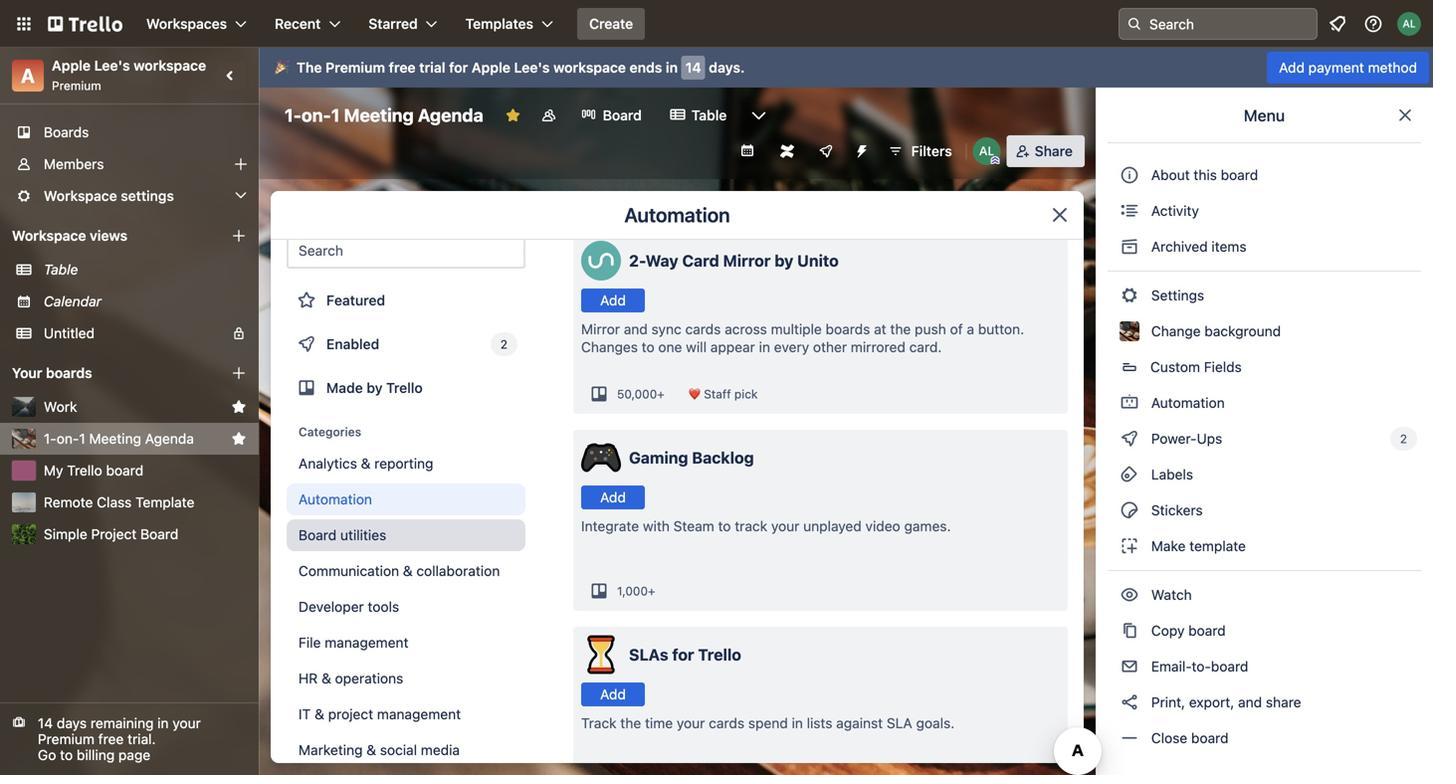 Task type: locate. For each thing, give the bounding box(es) containing it.
management inside it & project management link
[[377, 706, 461, 723]]

the right at
[[890, 321, 911, 337]]

video
[[866, 518, 901, 535]]

in down the across
[[759, 339, 770, 355]]

1- down 🎉
[[285, 105, 302, 126]]

add up integrate
[[600, 489, 626, 506]]

board for board
[[603, 107, 642, 123]]

add button
[[581, 289, 645, 313], [581, 486, 645, 510], [581, 683, 645, 707]]

games.
[[904, 518, 951, 535]]

❤️
[[689, 387, 701, 401]]

and inside mirror and sync cards across multiple boards at the push of a button. changes to one will appear in every other mirrored card.
[[624, 321, 648, 337]]

0 horizontal spatial workspace
[[134, 57, 206, 74]]

board inside board "link"
[[603, 107, 642, 123]]

1 horizontal spatial 2
[[1400, 432, 1408, 446]]

table up calendar
[[44, 261, 78, 278]]

sm image inside the close board link
[[1120, 729, 1140, 749]]

add left payment
[[1279, 59, 1305, 76]]

automation up way
[[624, 203, 730, 226]]

& for social
[[367, 742, 376, 759]]

trial.
[[128, 731, 156, 748]]

1 vertical spatial 1-on-1 meeting agenda
[[44, 431, 194, 447]]

0 horizontal spatial for
[[449, 59, 468, 76]]

2 sm image from the top
[[1120, 237, 1140, 257]]

agenda down trial
[[418, 105, 483, 126]]

3 add button from the top
[[581, 683, 645, 707]]

power-
[[1152, 431, 1197, 447]]

to right the go
[[60, 747, 73, 764]]

0 vertical spatial and
[[624, 321, 648, 337]]

in right ends
[[666, 59, 678, 76]]

2 horizontal spatial board
[[603, 107, 642, 123]]

0 vertical spatial table
[[692, 107, 727, 123]]

1 horizontal spatial meeting
[[344, 105, 414, 126]]

sm image for activity
[[1120, 201, 1140, 221]]

automation link up board utilities link
[[287, 484, 526, 516]]

filters button
[[882, 135, 958, 167]]

apple lee (applelee29) image
[[1398, 12, 1421, 36], [973, 137, 1001, 165]]

automation up power-ups
[[1148, 395, 1225, 411]]

sm image for print, export, and share
[[1120, 693, 1140, 713]]

0 vertical spatial agenda
[[418, 105, 483, 126]]

sm image inside activity link
[[1120, 201, 1140, 221]]

board up print, export, and share
[[1211, 658, 1249, 675]]

1 sm image from the top
[[1120, 201, 1140, 221]]

0 vertical spatial add button
[[581, 289, 645, 313]]

share button
[[1007, 135, 1085, 167]]

on- down work
[[57, 431, 79, 447]]

file management
[[299, 635, 409, 651]]

automation up the board utilities on the left of page
[[299, 491, 372, 508]]

share
[[1266, 694, 1302, 711]]

0 vertical spatial boards
[[826, 321, 870, 337]]

0 vertical spatial mirror
[[723, 251, 771, 270]]

Search text field
[[287, 233, 526, 269]]

1 vertical spatial automation link
[[287, 484, 526, 516]]

0 horizontal spatial +
[[648, 584, 656, 598]]

sm image inside copy board link
[[1120, 621, 1140, 641]]

1 vertical spatial 1
[[79, 431, 85, 447]]

+ for 50,000 +
[[657, 387, 665, 401]]

0 horizontal spatial free
[[98, 731, 124, 748]]

1 vertical spatial workspace
[[12, 227, 86, 244]]

to left track
[[718, 518, 731, 535]]

1 horizontal spatial on-
[[302, 105, 331, 126]]

3 sm image from the top
[[1120, 537, 1140, 556]]

1 down recent popup button
[[331, 105, 340, 126]]

1 vertical spatial the
[[621, 715, 641, 732]]

and left sync at left
[[624, 321, 648, 337]]

table left customize views icon
[[692, 107, 727, 123]]

0 vertical spatial for
[[449, 59, 468, 76]]

2 starred icon image from the top
[[231, 431, 247, 447]]

0 vertical spatial starred icon image
[[231, 399, 247, 415]]

sm image left 'labels'
[[1120, 465, 1140, 485]]

1 horizontal spatial boards
[[826, 321, 870, 337]]

sm image left email-
[[1120, 657, 1140, 677]]

2 vertical spatial premium
[[38, 731, 95, 748]]

sm image
[[1120, 286, 1140, 306], [1120, 465, 1140, 485], [1120, 537, 1140, 556], [1120, 585, 1140, 605], [1120, 621, 1140, 641], [1120, 657, 1140, 677], [1120, 693, 1140, 713]]

14 days remaining in your premium free trial. go to billing page
[[38, 715, 201, 764]]

goals.
[[916, 715, 955, 732]]

1 vertical spatial agenda
[[145, 431, 194, 447]]

0 vertical spatial +
[[657, 387, 665, 401]]

1 horizontal spatial apple
[[472, 59, 511, 76]]

members
[[44, 156, 104, 172]]

add button down 2-
[[581, 289, 645, 313]]

1 horizontal spatial table link
[[658, 100, 739, 131]]

boards up work
[[46, 365, 92, 381]]

meeting down starred
[[344, 105, 414, 126]]

meeting inside button
[[89, 431, 141, 447]]

& for reporting
[[361, 455, 371, 472]]

+ up slas
[[648, 584, 656, 598]]

1 horizontal spatial apple lee (applelee29) image
[[1398, 12, 1421, 36]]

board inside "link"
[[1211, 658, 1249, 675]]

board left the utilities
[[299, 527, 337, 544]]

6 sm image from the top
[[1120, 657, 1140, 677]]

in right the 'trial.'
[[157, 715, 169, 732]]

5 sm image from the top
[[1120, 621, 1140, 641]]

3 sm image from the top
[[1120, 393, 1140, 413]]

your right time
[[677, 715, 705, 732]]

sm image inside archived items link
[[1120, 237, 1140, 257]]

lee's down templates dropdown button
[[514, 59, 550, 76]]

add for gaming backlog
[[600, 489, 626, 506]]

trello for made by trello
[[386, 380, 423, 396]]

1 vertical spatial mirror
[[581, 321, 620, 337]]

other
[[813, 339, 847, 355]]

apple down back to home image
[[52, 57, 91, 74]]

1-on-1 meeting agenda inside button
[[44, 431, 194, 447]]

about
[[1152, 167, 1190, 183]]

analytics & reporting link
[[287, 448, 526, 480]]

2 horizontal spatial automation
[[1148, 395, 1225, 411]]

1 sm image from the top
[[1120, 286, 1140, 306]]

0 horizontal spatial boards
[[46, 365, 92, 381]]

sm image inside settings link
[[1120, 286, 1140, 306]]

1 horizontal spatial lee's
[[514, 59, 550, 76]]

email-to-board
[[1148, 658, 1249, 675]]

add up changes
[[600, 292, 626, 309]]

apple lee (applelee29) image right filters
[[973, 137, 1001, 165]]

time
[[645, 715, 673, 732]]

lee's down back to home image
[[94, 57, 130, 74]]

2
[[500, 337, 508, 351], [1400, 432, 1408, 446]]

1 vertical spatial cards
[[709, 715, 745, 732]]

1 horizontal spatial to
[[642, 339, 655, 355]]

sm image left make
[[1120, 537, 1140, 556]]

your boards with 5 items element
[[12, 361, 201, 385]]

share
[[1035, 143, 1073, 159]]

2 horizontal spatial your
[[771, 518, 800, 535]]

print,
[[1152, 694, 1186, 711]]

& right "hr" on the bottom left of page
[[322, 670, 331, 687]]

1 vertical spatial for
[[672, 646, 694, 664]]

1- inside 1-on-1 meeting agenda button
[[44, 431, 57, 447]]

your right track
[[771, 518, 800, 535]]

0 vertical spatial free
[[389, 59, 416, 76]]

at
[[874, 321, 887, 337]]

1 vertical spatial table
[[44, 261, 78, 278]]

workspace inside popup button
[[44, 188, 117, 204]]

1 vertical spatial 14
[[38, 715, 53, 732]]

board down template
[[140, 526, 178, 543]]

1 vertical spatial to
[[718, 518, 731, 535]]

board down ends
[[603, 107, 642, 123]]

agenda inside button
[[145, 431, 194, 447]]

board right this at right
[[1221, 167, 1258, 183]]

workspace left views on the left top
[[12, 227, 86, 244]]

management up operations
[[325, 635, 409, 651]]

0 vertical spatial table link
[[658, 100, 739, 131]]

0 vertical spatial meeting
[[344, 105, 414, 126]]

2 add button from the top
[[581, 486, 645, 510]]

2 for enabled
[[500, 337, 508, 351]]

& down board utilities link
[[403, 563, 413, 579]]

premium inside 14 days remaining in your premium free trial. go to billing page
[[38, 731, 95, 748]]

apple
[[52, 57, 91, 74], [472, 59, 511, 76]]

management down hr & operations link
[[377, 706, 461, 723]]

1 horizontal spatial automation link
[[1108, 387, 1421, 419]]

workspace visible image
[[541, 108, 557, 123]]

to inside mirror and sync cards across multiple boards at the push of a button. changes to one will appear in every other mirrored card.
[[642, 339, 655, 355]]

background
[[1205, 323, 1281, 339]]

add
[[1279, 59, 1305, 76], [600, 292, 626, 309], [600, 489, 626, 506], [600, 686, 626, 703]]

sm image left copy
[[1120, 621, 1140, 641]]

sm image left the 'settings'
[[1120, 286, 1140, 306]]

0 vertical spatial trello
[[386, 380, 423, 396]]

sync
[[652, 321, 682, 337]]

sm image for power-ups
[[1120, 429, 1140, 449]]

for right trial
[[449, 59, 468, 76]]

workspace down workspaces
[[134, 57, 206, 74]]

0 vertical spatial management
[[325, 635, 409, 651]]

trello right slas
[[698, 646, 742, 664]]

boards up other
[[826, 321, 870, 337]]

my trello board
[[44, 462, 143, 479]]

cards
[[685, 321, 721, 337], [709, 715, 745, 732]]

slas
[[629, 646, 669, 664]]

board up to-
[[1189, 623, 1226, 639]]

2 sm image from the top
[[1120, 465, 1140, 485]]

board inside button
[[1221, 167, 1258, 183]]

1 horizontal spatial 1-
[[285, 105, 302, 126]]

0 horizontal spatial 14
[[38, 715, 53, 732]]

+ left ❤️
[[657, 387, 665, 401]]

a link
[[12, 60, 44, 92]]

by left unito
[[775, 251, 794, 270]]

banner
[[259, 48, 1433, 88]]

management inside file management link
[[325, 635, 409, 651]]

add button for 2-
[[581, 289, 645, 313]]

sm image inside watch link
[[1120, 585, 1140, 605]]

0 vertical spatial on-
[[302, 105, 331, 126]]

add for 2-way card mirror by unito
[[600, 292, 626, 309]]

1 horizontal spatial 14
[[686, 59, 701, 76]]

0 horizontal spatial 1-on-1 meeting agenda
[[44, 431, 194, 447]]

7 sm image from the top
[[1120, 693, 1140, 713]]

trello for slas for trello
[[698, 646, 742, 664]]

trello right 'made'
[[386, 380, 423, 396]]

14 left days.
[[686, 59, 701, 76]]

table link up calendar link at the left top of page
[[44, 260, 247, 280]]

for right slas
[[672, 646, 694, 664]]

cards left 'spend'
[[709, 715, 745, 732]]

on- down the the
[[302, 105, 331, 126]]

mirror right card
[[723, 251, 771, 270]]

1 vertical spatial table link
[[44, 260, 247, 280]]

0 horizontal spatial automation link
[[287, 484, 526, 516]]

1
[[331, 105, 340, 126], [79, 431, 85, 447]]

2 horizontal spatial trello
[[698, 646, 742, 664]]

& left social
[[367, 742, 376, 759]]

starred icon image
[[231, 399, 247, 415], [231, 431, 247, 447]]

0 horizontal spatial 1-
[[44, 431, 57, 447]]

0 vertical spatial 1
[[331, 105, 340, 126]]

4 sm image from the top
[[1120, 429, 1140, 449]]

2 vertical spatial trello
[[698, 646, 742, 664]]

Search field
[[1143, 9, 1317, 39]]

operations
[[335, 670, 403, 687]]

2 horizontal spatial to
[[718, 518, 731, 535]]

sm image left the watch
[[1120, 585, 1140, 605]]

0 vertical spatial 1-
[[285, 105, 302, 126]]

1- up my
[[44, 431, 57, 447]]

my
[[44, 462, 63, 479]]

workspace for workspace views
[[12, 227, 86, 244]]

1 horizontal spatial 1-on-1 meeting agenda
[[285, 105, 483, 126]]

my trello board link
[[44, 461, 247, 481]]

0 horizontal spatial 1
[[79, 431, 85, 447]]

0 vertical spatial cards
[[685, 321, 721, 337]]

trello right my
[[67, 462, 102, 479]]

confluence icon image
[[780, 144, 794, 158]]

agenda up my trello board link
[[145, 431, 194, 447]]

board inside board utilities link
[[299, 527, 337, 544]]

& for operations
[[322, 670, 331, 687]]

the inside mirror and sync cards across multiple boards at the push of a button. changes to one will appear in every other mirrored card.
[[890, 321, 911, 337]]

1 up my trello board
[[79, 431, 85, 447]]

board for trello
[[106, 462, 143, 479]]

to left one
[[642, 339, 655, 355]]

starred icon image for work
[[231, 399, 247, 415]]

workspace down the members
[[44, 188, 117, 204]]

simple project board link
[[44, 525, 247, 545]]

a
[[21, 64, 35, 87]]

back to home image
[[48, 8, 122, 40]]

1 vertical spatial on-
[[57, 431, 79, 447]]

close
[[1152, 730, 1188, 747]]

sm image left print,
[[1120, 693, 1140, 713]]

track the time your cards spend in lists against sla goals.
[[581, 715, 955, 732]]

create a view image
[[231, 228, 247, 244]]

0 horizontal spatial automation
[[299, 491, 372, 508]]

to-
[[1192, 658, 1211, 675]]

0 horizontal spatial board
[[140, 526, 178, 543]]

2 vertical spatial to
[[60, 747, 73, 764]]

add up track
[[600, 686, 626, 703]]

1- inside board name 'text field'
[[285, 105, 302, 126]]

0 horizontal spatial trello
[[67, 462, 102, 479]]

2 vertical spatial add button
[[581, 683, 645, 707]]

1 vertical spatial add button
[[581, 486, 645, 510]]

across
[[725, 321, 767, 337]]

by
[[775, 251, 794, 270], [367, 380, 383, 396]]

sm image for make template
[[1120, 537, 1140, 556]]

appear
[[711, 339, 755, 355]]

automation link down custom fields "button"
[[1108, 387, 1421, 419]]

categories
[[299, 425, 361, 439]]

board utilities
[[299, 527, 386, 544]]

0 horizontal spatial to
[[60, 747, 73, 764]]

1 vertical spatial meeting
[[89, 431, 141, 447]]

mirror
[[723, 251, 771, 270], [581, 321, 620, 337]]

1 horizontal spatial mirror
[[723, 251, 771, 270]]

0 horizontal spatial 2
[[500, 337, 508, 351]]

enabled
[[327, 336, 379, 352]]

this
[[1194, 167, 1217, 183]]

0 vertical spatial 14
[[686, 59, 701, 76]]

the left time
[[621, 715, 641, 732]]

by right 'made'
[[367, 380, 383, 396]]

0 horizontal spatial on-
[[57, 431, 79, 447]]

14 inside banner
[[686, 59, 701, 76]]

sm image inside labels link
[[1120, 465, 1140, 485]]

0 horizontal spatial and
[[624, 321, 648, 337]]

make
[[1152, 538, 1186, 554]]

board down export,
[[1192, 730, 1229, 747]]

template
[[135, 494, 194, 511]]

0 horizontal spatial by
[[367, 380, 383, 396]]

project
[[328, 706, 373, 723]]

search image
[[1127, 16, 1143, 32]]

1 vertical spatial 1-
[[44, 431, 57, 447]]

your right the 'trial.'
[[173, 715, 201, 732]]

sm image inside make template link
[[1120, 537, 1140, 556]]

add inside banner
[[1279, 59, 1305, 76]]

1 vertical spatial starred icon image
[[231, 431, 247, 447]]

unito
[[797, 251, 839, 270]]

email-to-board link
[[1108, 651, 1421, 683]]

on-
[[302, 105, 331, 126], [57, 431, 79, 447]]

1 starred icon image from the top
[[231, 399, 247, 415]]

2 for power-ups
[[1400, 432, 1408, 446]]

& right analytics at the left
[[361, 455, 371, 472]]

sla
[[887, 715, 913, 732]]

apple down templates in the left of the page
[[472, 59, 511, 76]]

and left share
[[1238, 694, 1262, 711]]

1 horizontal spatial your
[[677, 715, 705, 732]]

0 vertical spatial 1-on-1 meeting agenda
[[285, 105, 483, 126]]

change background link
[[1108, 316, 1421, 347]]

apple lee (applelee29) image right open information menu icon
[[1398, 12, 1421, 36]]

1 horizontal spatial 1
[[331, 105, 340, 126]]

workspace down "create" button
[[553, 59, 626, 76]]

premium
[[326, 59, 385, 76], [52, 79, 101, 93], [38, 731, 95, 748]]

in left 'lists'
[[792, 715, 803, 732]]

cards up will
[[685, 321, 721, 337]]

boards link
[[0, 116, 259, 148]]

sm image inside email-to-board "link"
[[1120, 657, 1140, 677]]

0 vertical spatial to
[[642, 339, 655, 355]]

lists
[[807, 715, 833, 732]]

sm image inside print, export, and share link
[[1120, 693, 1140, 713]]

0 horizontal spatial lee's
[[94, 57, 130, 74]]

6 sm image from the top
[[1120, 729, 1140, 749]]

1 horizontal spatial free
[[389, 59, 416, 76]]

settings
[[1148, 287, 1205, 304]]

board up remote class template
[[106, 462, 143, 479]]

🎉
[[275, 59, 289, 76]]

1-on-1 meeting agenda
[[285, 105, 483, 126], [44, 431, 194, 447]]

create button
[[577, 8, 645, 40]]

0 horizontal spatial mirror
[[581, 321, 620, 337]]

add payment method
[[1279, 59, 1418, 76]]

lee's inside banner
[[514, 59, 550, 76]]

1-on-1 meeting agenda down trial
[[285, 105, 483, 126]]

sm image
[[1120, 201, 1140, 221], [1120, 237, 1140, 257], [1120, 393, 1140, 413], [1120, 429, 1140, 449], [1120, 501, 1140, 521], [1120, 729, 1140, 749]]

apple lee's workspace link
[[52, 57, 206, 74]]

1 vertical spatial 2
[[1400, 432, 1408, 446]]

developer tools link
[[287, 591, 526, 623]]

1-
[[285, 105, 302, 126], [44, 431, 57, 447]]

menu
[[1244, 106, 1285, 125]]

add button up integrate
[[581, 486, 645, 510]]

table link down days.
[[658, 100, 739, 131]]

add button up track
[[581, 683, 645, 707]]

against
[[836, 715, 883, 732]]

communication
[[299, 563, 399, 579]]

0 horizontal spatial your
[[173, 715, 201, 732]]

this member is an admin of this board. image
[[991, 156, 1000, 165]]

1 vertical spatial apple lee (applelee29) image
[[973, 137, 1001, 165]]

& right it
[[315, 706, 324, 723]]

1-on-1 meeting agenda down work button
[[44, 431, 194, 447]]

steam
[[674, 518, 714, 535]]

mirror up changes
[[581, 321, 620, 337]]

sm image inside stickers link
[[1120, 501, 1140, 521]]

free inside 14 days remaining in your premium free trial. go to billing page
[[98, 731, 124, 748]]

table
[[692, 107, 727, 123], [44, 261, 78, 278]]

staff
[[704, 387, 731, 401]]

meeting down work button
[[89, 431, 141, 447]]

0 horizontal spatial agenda
[[145, 431, 194, 447]]

1 vertical spatial trello
[[67, 462, 102, 479]]

4 sm image from the top
[[1120, 585, 1140, 605]]

14 left 'days'
[[38, 715, 53, 732]]

marketing
[[299, 742, 363, 759]]

5 sm image from the top
[[1120, 501, 1140, 521]]

ends
[[630, 59, 662, 76]]

1 add button from the top
[[581, 289, 645, 313]]

in
[[666, 59, 678, 76], [759, 339, 770, 355], [157, 715, 169, 732], [792, 715, 803, 732]]

multiple
[[771, 321, 822, 337]]

workspace inside apple lee's workspace premium
[[134, 57, 206, 74]]

0 vertical spatial automation
[[624, 203, 730, 226]]

change background
[[1148, 323, 1281, 339]]

custom fields button
[[1108, 351, 1421, 383]]



Task type: describe. For each thing, give the bounding box(es) containing it.
automation image
[[846, 135, 874, 163]]

apple inside apple lee's workspace premium
[[52, 57, 91, 74]]

analytics & reporting
[[299, 455, 434, 472]]

in inside 14 days remaining in your premium free trial. go to billing page
[[157, 715, 169, 732]]

for inside banner
[[449, 59, 468, 76]]

the
[[297, 59, 322, 76]]

starred icon image for 1-on-1 meeting agenda
[[231, 431, 247, 447]]

apple inside banner
[[472, 59, 511, 76]]

make template
[[1148, 538, 1246, 554]]

workspace inside banner
[[553, 59, 626, 76]]

1 inside button
[[79, 431, 85, 447]]

made by trello link
[[287, 368, 526, 408]]

activity
[[1148, 203, 1199, 219]]

1 horizontal spatial for
[[672, 646, 694, 664]]

template
[[1190, 538, 1246, 554]]

your inside 14 days remaining in your premium free trial. go to billing page
[[173, 715, 201, 732]]

customize views image
[[749, 106, 769, 125]]

14 inside 14 days remaining in your premium free trial. go to billing page
[[38, 715, 53, 732]]

add board image
[[231, 365, 247, 381]]

workspace for workspace settings
[[44, 188, 117, 204]]

workspace navigation collapse icon image
[[217, 62, 245, 90]]

remote class template
[[44, 494, 194, 511]]

integrate with steam to track your unplayed video games.
[[581, 518, 951, 535]]

sm image for stickers
[[1120, 501, 1140, 521]]

file management link
[[287, 627, 526, 659]]

copy
[[1152, 623, 1185, 639]]

Board name text field
[[275, 100, 493, 131]]

1 vertical spatial automation
[[1148, 395, 1225, 411]]

power ups image
[[818, 143, 834, 159]]

1 horizontal spatial table
[[692, 107, 727, 123]]

make template link
[[1108, 531, 1421, 562]]

page
[[118, 747, 150, 764]]

go to billing page link
[[38, 747, 150, 764]]

cards inside mirror and sync cards across multiple boards at the push of a button. changes to one will appear in every other mirrored card.
[[685, 321, 721, 337]]

items
[[1212, 238, 1247, 255]]

add button for slas
[[581, 683, 645, 707]]

simple project board
[[44, 526, 178, 543]]

sm image for close board
[[1120, 729, 1140, 749]]

unplayed
[[804, 518, 862, 535]]

sm image for copy board
[[1120, 621, 1140, 641]]

fields
[[1204, 359, 1242, 375]]

0 horizontal spatial table
[[44, 261, 78, 278]]

settings
[[121, 188, 174, 204]]

🎉 the premium free trial for apple lee's workspace ends in 14 days.
[[275, 59, 745, 76]]

work button
[[44, 397, 223, 417]]

labels
[[1148, 466, 1194, 483]]

+ for 1,000 +
[[648, 584, 656, 598]]

add for slas for trello
[[600, 686, 626, 703]]

way
[[646, 251, 679, 270]]

gaming backlog
[[629, 448, 754, 467]]

changes
[[581, 339, 638, 355]]

open information menu image
[[1364, 14, 1384, 34]]

confetti image
[[275, 59, 289, 76]]

slas for trello
[[629, 646, 742, 664]]

collaboration
[[417, 563, 500, 579]]

button.
[[978, 321, 1024, 337]]

free inside banner
[[389, 59, 416, 76]]

close board
[[1148, 730, 1229, 747]]

archived
[[1152, 238, 1208, 255]]

workspace settings
[[44, 188, 174, 204]]

utilities
[[340, 527, 386, 544]]

analytics
[[299, 455, 357, 472]]

it
[[299, 706, 311, 723]]

1-on-1 meeting agenda button
[[44, 429, 223, 449]]

payment
[[1309, 59, 1364, 76]]

banner containing 🎉
[[259, 48, 1433, 88]]

reporting
[[374, 455, 434, 472]]

primary element
[[0, 0, 1433, 48]]

remaining
[[91, 715, 154, 732]]

marketing & social media
[[299, 742, 460, 759]]

0 vertical spatial apple lee (applelee29) image
[[1398, 12, 1421, 36]]

50,000
[[617, 387, 657, 401]]

1 horizontal spatial by
[[775, 251, 794, 270]]

mirror inside mirror and sync cards across multiple boards at the push of a button. changes to one will appear in every other mirrored card.
[[581, 321, 620, 337]]

stickers
[[1148, 502, 1203, 519]]

board for this
[[1221, 167, 1258, 183]]

it & project management link
[[287, 699, 526, 731]]

0 notifications image
[[1326, 12, 1350, 36]]

templates button
[[454, 8, 565, 40]]

settings link
[[1108, 280, 1421, 312]]

& for collaboration
[[403, 563, 413, 579]]

marketing & social media link
[[287, 735, 526, 766]]

on- inside button
[[57, 431, 79, 447]]

will
[[686, 339, 707, 355]]

about this board
[[1152, 167, 1258, 183]]

email-
[[1152, 658, 1192, 675]]

& for project
[[315, 706, 324, 723]]

filters
[[912, 143, 952, 159]]

50,000 +
[[617, 387, 665, 401]]

1 inside board name 'text field'
[[331, 105, 340, 126]]

backlog
[[692, 448, 754, 467]]

add payment method link
[[1267, 52, 1429, 84]]

premium inside apple lee's workspace premium
[[52, 79, 101, 93]]

about this board button
[[1108, 159, 1421, 191]]

sm image for email-to-board
[[1120, 657, 1140, 677]]

to inside 14 days remaining in your premium free trial. go to billing page
[[60, 747, 73, 764]]

power-ups
[[1148, 431, 1226, 447]]

class
[[97, 494, 132, 511]]

one
[[658, 339, 682, 355]]

1 vertical spatial by
[[367, 380, 383, 396]]

board for to-
[[1211, 658, 1249, 675]]

featured link
[[287, 281, 526, 321]]

1 vertical spatial boards
[[46, 365, 92, 381]]

1 horizontal spatial and
[[1238, 694, 1262, 711]]

boards inside mirror and sync cards across multiple boards at the push of a button. changes to one will appear in every other mirrored card.
[[826, 321, 870, 337]]

❤️ staff pick
[[689, 387, 758, 401]]

project
[[91, 526, 137, 543]]

sm image for automation
[[1120, 393, 1140, 413]]

copy board
[[1148, 623, 1226, 639]]

untitled link
[[44, 324, 219, 343]]

star or unstar board image
[[505, 108, 521, 123]]

in inside banner
[[666, 59, 678, 76]]

push
[[915, 321, 946, 337]]

board for board utilities
[[299, 527, 337, 544]]

2 vertical spatial automation
[[299, 491, 372, 508]]

calendar
[[44, 293, 102, 310]]

1,000
[[617, 584, 648, 598]]

it & project management
[[299, 706, 461, 723]]

days.
[[709, 59, 745, 76]]

lee's inside apple lee's workspace premium
[[94, 57, 130, 74]]

on- inside board name 'text field'
[[302, 105, 331, 126]]

add button for gaming
[[581, 486, 645, 510]]

developer
[[299, 599, 364, 615]]

media
[[421, 742, 460, 759]]

sm image for labels
[[1120, 465, 1140, 485]]

apple lee's workspace premium
[[52, 57, 206, 93]]

meeting inside board name 'text field'
[[344, 105, 414, 126]]

1 horizontal spatial automation
[[624, 203, 730, 226]]

0 horizontal spatial the
[[621, 715, 641, 732]]

made
[[327, 380, 363, 396]]

ups
[[1197, 431, 1223, 447]]

pick
[[735, 387, 758, 401]]

print, export, and share link
[[1108, 687, 1421, 719]]

hr & operations
[[299, 670, 403, 687]]

untitled
[[44, 325, 95, 341]]

sm image for archived items
[[1120, 237, 1140, 257]]

in inside mirror and sync cards across multiple boards at the push of a button. changes to one will appear in every other mirrored card.
[[759, 339, 770, 355]]

agenda inside board name 'text field'
[[418, 105, 483, 126]]

spend
[[748, 715, 788, 732]]

gaming
[[629, 448, 688, 467]]

boards
[[44, 124, 89, 140]]

premium inside banner
[[326, 59, 385, 76]]

sm image for settings
[[1120, 286, 1140, 306]]

board utilities link
[[287, 520, 526, 551]]

calendar power-up image
[[739, 142, 755, 158]]

sm image for watch
[[1120, 585, 1140, 605]]

1-on-1 meeting agenda inside board name 'text field'
[[285, 105, 483, 126]]

custom fields
[[1151, 359, 1242, 375]]

remote
[[44, 494, 93, 511]]

board inside simple project board link
[[140, 526, 178, 543]]



Task type: vqa. For each thing, say whether or not it's contained in the screenshot.
Social Media's Create from template… image
no



